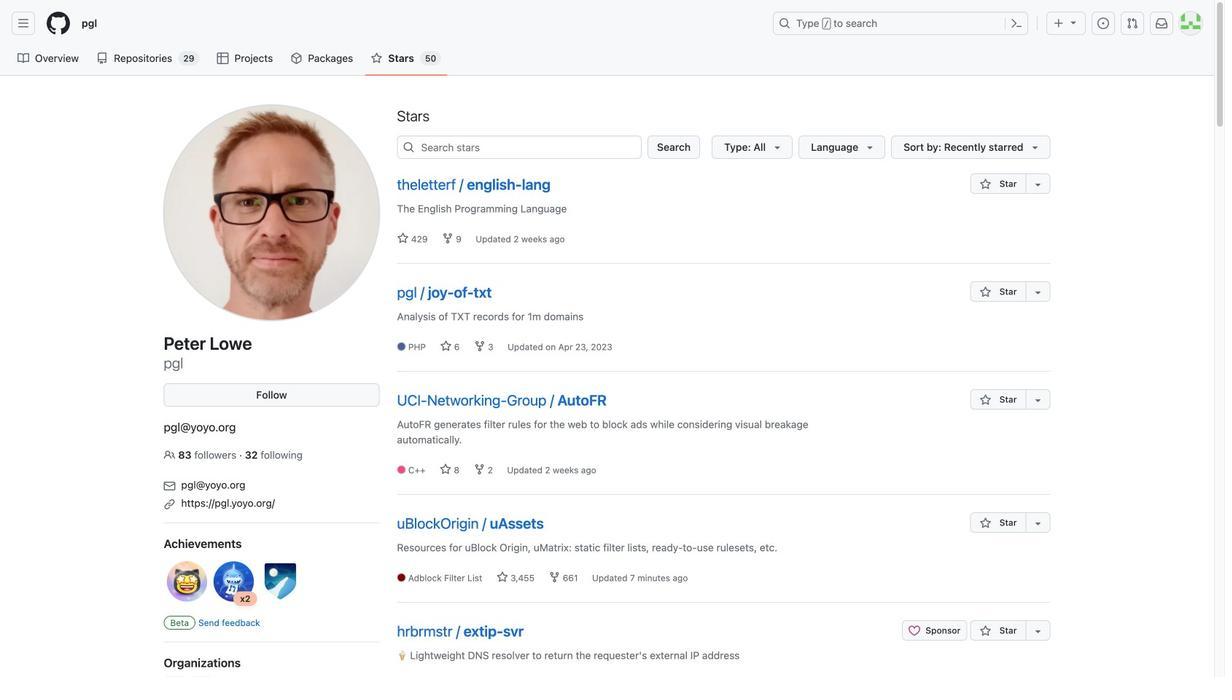 Task type: vqa. For each thing, say whether or not it's contained in the screenshot.
homepage icon
yes



Task type: describe. For each thing, give the bounding box(es) containing it.
table image
[[217, 53, 229, 64]]

achievement: arctic code vault contributor image
[[257, 559, 304, 605]]

search image
[[403, 141, 415, 153]]

view pgl's full-sized avatar image
[[164, 105, 380, 321]]

achievement: pull shark image
[[210, 559, 257, 605]]

repo image
[[96, 53, 108, 64]]

plus image
[[1053, 17, 1065, 29]]

feature release label: beta element
[[164, 616, 195, 630]]

Search stars search field
[[397, 136, 642, 159]]

3 add this repository to a list image from the top
[[1032, 518, 1044, 529]]

2 add this repository to a list image from the top
[[1032, 395, 1044, 406]]

fork image for third add this repository to a list icon from the top
[[549, 572, 560, 583]]

0 vertical spatial triangle down image
[[1068, 16, 1079, 28]]

star image
[[440, 341, 452, 352]]

link image
[[164, 499, 175, 510]]

1 triangle down image from the left
[[772, 141, 783, 153]]

git pull request image
[[1127, 18, 1138, 29]]

issue opened image
[[1097, 18, 1109, 29]]

homepage image
[[47, 12, 70, 35]]

fork image for second add this repository to a list image from the bottom of the page
[[474, 341, 486, 352]]

0 horizontal spatial fork image
[[442, 233, 453, 244]]



Task type: locate. For each thing, give the bounding box(es) containing it.
people image
[[164, 450, 175, 461]]

2 add this repository to a list image from the top
[[1032, 626, 1044, 637]]

1 horizontal spatial fork image
[[549, 572, 560, 583]]

0 vertical spatial add this repository to a list image
[[1032, 287, 1044, 298]]

add this repository to a list image
[[1032, 287, 1044, 298], [1032, 626, 1044, 637]]

star image
[[371, 53, 382, 64], [980, 179, 991, 190], [397, 233, 409, 244], [980, 287, 991, 298], [980, 395, 991, 406], [440, 464, 451, 475], [980, 518, 991, 529], [496, 572, 508, 583], [980, 626, 991, 637]]

0 vertical spatial fork image
[[474, 341, 486, 352]]

command palette image
[[1011, 18, 1022, 29]]

0 vertical spatial add this repository to a list image
[[1032, 179, 1044, 190]]

1 add this repository to a list image from the top
[[1032, 179, 1044, 190]]

heart image
[[909, 625, 920, 637]]

0 vertical spatial fork image
[[442, 233, 453, 244]]

email: pgl@yoyo.org image
[[164, 481, 175, 492]]

1 vertical spatial fork image
[[549, 572, 560, 583]]

0 horizontal spatial fork image
[[474, 341, 486, 352]]

fork image
[[474, 341, 486, 352], [549, 572, 560, 583]]

1 vertical spatial add this repository to a list image
[[1032, 626, 1044, 637]]

achievement: starstruck image
[[164, 559, 210, 605]]

1 vertical spatial triangle down image
[[1029, 141, 1041, 153]]

add this repository to a list image
[[1032, 179, 1044, 190], [1032, 395, 1044, 406], [1032, 518, 1044, 529]]

triangle down image
[[772, 141, 783, 153], [864, 141, 876, 153]]

1 vertical spatial fork image
[[474, 464, 485, 475]]

1 add this repository to a list image from the top
[[1032, 287, 1044, 298]]

2 triangle down image from the left
[[864, 141, 876, 153]]

0 horizontal spatial triangle down image
[[1029, 141, 1041, 153]]

1 vertical spatial add this repository to a list image
[[1032, 395, 1044, 406]]

1 horizontal spatial triangle down image
[[864, 141, 876, 153]]

email: pgl@yoyo.org element
[[164, 475, 380, 493]]

fork image
[[442, 233, 453, 244], [474, 464, 485, 475]]

book image
[[18, 53, 29, 64]]

2 vertical spatial add this repository to a list image
[[1032, 518, 1044, 529]]

1 horizontal spatial triangle down image
[[1068, 16, 1079, 28]]

triangle down image
[[1068, 16, 1079, 28], [1029, 141, 1041, 153]]

notifications image
[[1156, 18, 1168, 29]]

package image
[[290, 53, 302, 64]]

0 horizontal spatial triangle down image
[[772, 141, 783, 153]]

Follow pgl submit
[[164, 384, 380, 407]]

1 horizontal spatial fork image
[[474, 464, 485, 475]]



